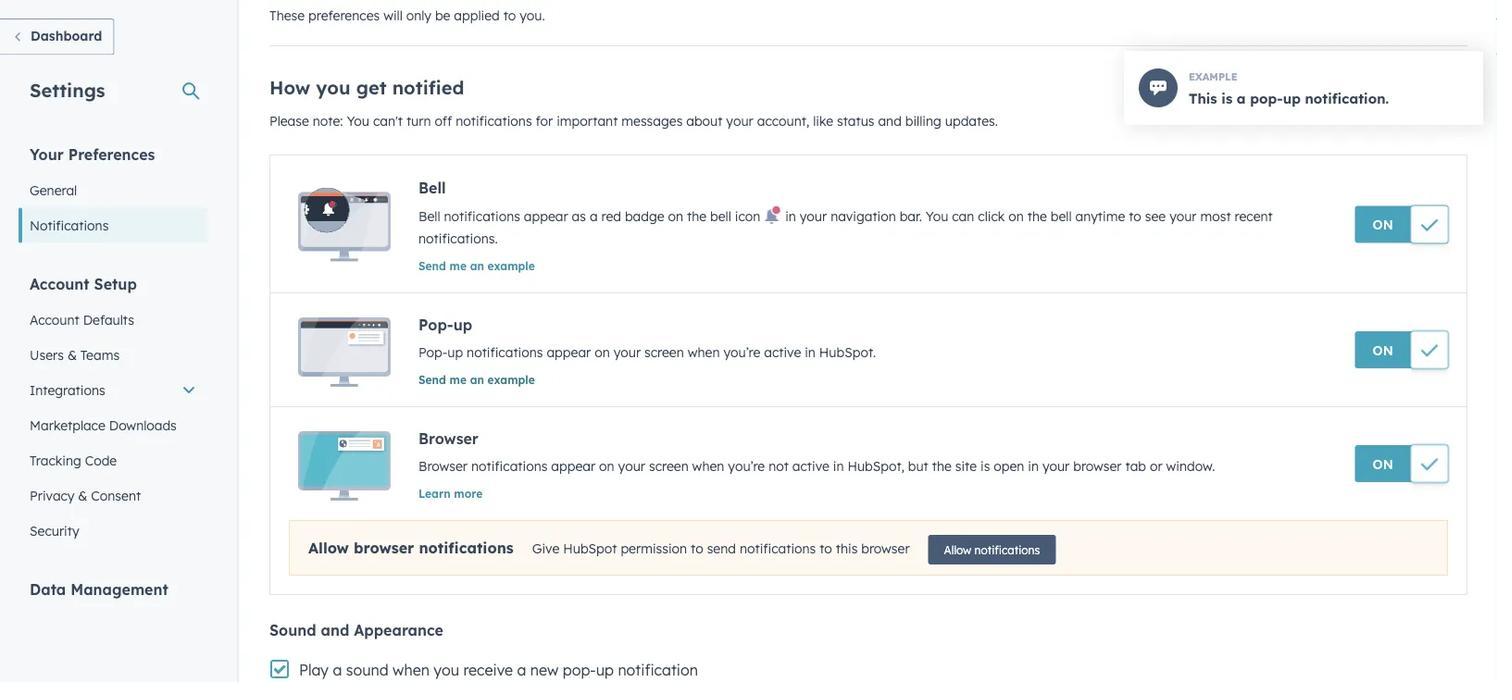 Task type: describe. For each thing, give the bounding box(es) containing it.
allow notifications
[[944, 543, 1040, 557]]

for
[[536, 113, 553, 129]]

see
[[1146, 208, 1166, 225]]

example this is a pop-up notification.
[[1189, 70, 1390, 107]]

sound
[[346, 661, 389, 680]]

this
[[1189, 90, 1218, 107]]

users
[[30, 347, 64, 363]]

play a sound when you receive a new pop-up notification
[[299, 661, 698, 680]]

in left hubspot,
[[833, 459, 844, 475]]

browser for browser
[[419, 430, 479, 448]]

billing
[[906, 113, 942, 129]]

active for browser
[[793, 459, 830, 475]]

preferences
[[68, 145, 155, 163]]

data
[[30, 580, 66, 599]]

this
[[836, 541, 858, 557]]

pop- for pop-up notifications appear on your screen when you're active in hubspot.
[[419, 345, 448, 361]]

turn
[[407, 113, 431, 129]]

security
[[30, 523, 79, 539]]

up down notifications.
[[454, 316, 473, 334]]

notifications inside button
[[975, 543, 1040, 557]]

your
[[30, 145, 64, 163]]

1 vertical spatial appear
[[547, 345, 591, 361]]

but
[[908, 459, 929, 475]]

notifications
[[30, 217, 109, 233]]

tracking
[[30, 452, 81, 469]]

notification.
[[1306, 90, 1390, 107]]

in your navigation bar. you can click on the bell anytime to see your most recent notifications.
[[419, 208, 1273, 247]]

these
[[270, 7, 305, 24]]

is inside the example this is a pop-up notification.
[[1222, 90, 1233, 107]]

in left hubspot.
[[805, 345, 816, 361]]

to left you.
[[504, 7, 516, 24]]

badge
[[625, 208, 665, 225]]

hubspot,
[[848, 459, 905, 475]]

users & teams link
[[19, 338, 207, 373]]

recent
[[1235, 208, 1273, 225]]

send for bell
[[419, 259, 446, 273]]

general
[[30, 182, 77, 198]]

teams
[[80, 347, 120, 363]]

send me an example button for bell
[[419, 259, 535, 273]]

consent
[[91, 488, 141, 504]]

not
[[769, 459, 789, 475]]

more
[[454, 487, 483, 501]]

note:
[[313, 113, 343, 129]]

play
[[299, 661, 329, 680]]

be
[[435, 7, 451, 24]]

sound and appearance
[[270, 622, 444, 640]]

0 horizontal spatial is
[[981, 459, 991, 475]]

to left send
[[691, 541, 704, 557]]

general link
[[19, 173, 207, 208]]

allow browser notifications
[[308, 539, 514, 557]]

2 vertical spatial when
[[393, 661, 430, 680]]

bell for bell notifications appear as a red badge on the bell icon
[[419, 208, 440, 225]]

how you get notified
[[270, 76, 464, 99]]

tracking code link
[[19, 443, 207, 478]]

bell for bell
[[419, 179, 446, 197]]

pop-up
[[419, 316, 473, 334]]

on for pop-up
[[1373, 342, 1394, 358]]

privacy
[[30, 488, 74, 504]]

most
[[1201, 208, 1232, 225]]

notifications up notifications.
[[444, 208, 520, 225]]

important
[[557, 113, 618, 129]]

a right as
[[590, 208, 598, 225]]

please note: you can't turn off notifications for important messages about your account, like status and billing updates.
[[270, 113, 998, 129]]

permission
[[621, 541, 687, 557]]

0 vertical spatial when
[[688, 345, 720, 361]]

preferences
[[309, 7, 380, 24]]

allow notifications button
[[929, 535, 1056, 565]]

applied
[[454, 7, 500, 24]]

tab
[[1126, 459, 1147, 475]]

setup
[[94, 275, 137, 293]]

users & teams
[[30, 347, 120, 363]]

example for pop-up
[[488, 373, 535, 387]]

appearance
[[354, 622, 444, 640]]

status
[[837, 113, 875, 129]]

send me an example for pop-up
[[419, 373, 535, 387]]

0 vertical spatial and
[[878, 113, 902, 129]]

integrations button
[[19, 373, 207, 408]]

bell notifications appear as a red badge on the bell icon
[[419, 208, 764, 225]]

these preferences will only be applied to you.
[[270, 7, 545, 24]]

as
[[572, 208, 586, 225]]

hubspot.
[[820, 345, 877, 361]]

allow for allow notifications
[[944, 543, 972, 557]]

you inside the in your navigation bar. you can click on the bell anytime to see your most recent notifications.
[[926, 208, 949, 225]]

account setup
[[30, 275, 137, 293]]

red
[[602, 208, 622, 225]]

the for badge
[[687, 208, 707, 225]]

pop- inside the example this is a pop-up notification.
[[1251, 90, 1284, 107]]

your preferences element
[[19, 144, 207, 243]]

1 horizontal spatial the
[[933, 459, 952, 475]]

bell for icon
[[711, 208, 732, 225]]

notified
[[392, 76, 464, 99]]

give
[[532, 541, 560, 557]]

0 horizontal spatial browser
[[354, 539, 414, 557]]

on inside the in your navigation bar. you can click on the bell anytime to see your most recent notifications.
[[1009, 208, 1024, 225]]

up down the pop-up
[[448, 345, 463, 361]]

how
[[270, 76, 310, 99]]

settings
[[30, 78, 105, 101]]

up inside the example this is a pop-up notification.
[[1284, 90, 1301, 107]]

active for pop-up
[[764, 345, 802, 361]]

anytime
[[1076, 208, 1126, 225]]

on for bell
[[1373, 217, 1394, 233]]

account for account defaults
[[30, 312, 79, 328]]

messages
[[622, 113, 683, 129]]

please
[[270, 113, 309, 129]]

hubspot
[[563, 541, 617, 557]]

me for pop-up
[[450, 373, 467, 387]]

dashboard
[[31, 28, 102, 44]]

0 vertical spatial screen
[[645, 345, 684, 361]]

you.
[[520, 7, 545, 24]]

receive
[[464, 661, 513, 680]]

browser for browser notifications appear on your screen when you're not active in hubspot, but the site is open in your browser tab or window.
[[419, 459, 468, 475]]

1 vertical spatial you're
[[728, 459, 765, 475]]

or
[[1150, 459, 1163, 475]]

on for browser
[[1373, 456, 1394, 472]]

notification
[[618, 661, 698, 680]]

your preferences
[[30, 145, 155, 163]]



Task type: locate. For each thing, give the bounding box(es) containing it.
0 vertical spatial pop-
[[1251, 90, 1284, 107]]

off
[[435, 113, 452, 129]]

1 horizontal spatial browser
[[862, 541, 910, 557]]

and
[[878, 113, 902, 129], [321, 622, 349, 640]]

1 vertical spatial you
[[434, 661, 459, 680]]

account up users
[[30, 312, 79, 328]]

example for bell
[[488, 259, 535, 273]]

a left new
[[517, 661, 526, 680]]

notifications down the pop-up
[[467, 345, 543, 361]]

account,
[[757, 113, 810, 129]]

browser right this
[[862, 541, 910, 557]]

1 vertical spatial browser
[[419, 459, 468, 475]]

0 vertical spatial you
[[347, 113, 370, 129]]

when
[[688, 345, 720, 361], [693, 459, 725, 475], [393, 661, 430, 680]]

give hubspot permission to send notifications to this browser
[[532, 541, 910, 557]]

on
[[1373, 217, 1394, 233], [1373, 342, 1394, 358], [1373, 456, 1394, 472]]

me down notifications.
[[450, 259, 467, 273]]

1 vertical spatial active
[[793, 459, 830, 475]]

2 horizontal spatial the
[[1028, 208, 1047, 225]]

&
[[68, 347, 77, 363], [78, 488, 87, 504]]

allow inside allow notifications button
[[944, 543, 972, 557]]

1 horizontal spatial is
[[1222, 90, 1233, 107]]

1 vertical spatial screen
[[649, 459, 689, 475]]

the
[[687, 208, 707, 225], [1028, 208, 1047, 225], [933, 459, 952, 475]]

to left this
[[820, 541, 833, 557]]

browser left tab
[[1074, 459, 1122, 475]]

2 me from the top
[[450, 373, 467, 387]]

in
[[786, 208, 797, 225], [805, 345, 816, 361], [833, 459, 844, 475], [1028, 459, 1039, 475]]

1 vertical spatial bell
[[419, 208, 440, 225]]

bell left icon at the top of the page
[[711, 208, 732, 225]]

tracking code
[[30, 452, 117, 469]]

and left billing
[[878, 113, 902, 129]]

1 vertical spatial is
[[981, 459, 991, 475]]

0 vertical spatial active
[[764, 345, 802, 361]]

allow up sound and appearance
[[308, 539, 349, 557]]

new
[[531, 661, 559, 680]]

account defaults link
[[19, 302, 207, 338]]

learn
[[419, 487, 451, 501]]

3 on from the top
[[1373, 456, 1394, 472]]

1 vertical spatial pop-
[[563, 661, 596, 680]]

0 vertical spatial browser
[[419, 430, 479, 448]]

0 vertical spatial me
[[450, 259, 467, 273]]

icon
[[735, 208, 761, 225]]

can
[[952, 208, 975, 225]]

account up 'account defaults'
[[30, 275, 90, 293]]

bell
[[419, 179, 446, 197], [419, 208, 440, 225]]

can't
[[373, 113, 403, 129]]

send me an example
[[419, 259, 535, 273], [419, 373, 535, 387]]

send down the pop-up
[[419, 373, 446, 387]]

in inside the in your navigation bar. you can click on the bell anytime to see your most recent notifications.
[[786, 208, 797, 225]]

notifications down more
[[419, 539, 514, 557]]

notifications link
[[19, 208, 207, 243]]

and right sound
[[321, 622, 349, 640]]

up left notification.
[[1284, 90, 1301, 107]]

2 bell from the top
[[419, 208, 440, 225]]

1 vertical spatial account
[[30, 312, 79, 328]]

appear for as
[[524, 208, 568, 225]]

2 vertical spatial on
[[1373, 456, 1394, 472]]

me down the pop-up
[[450, 373, 467, 387]]

to
[[504, 7, 516, 24], [1129, 208, 1142, 225], [691, 541, 704, 557], [820, 541, 833, 557]]

browser
[[419, 430, 479, 448], [419, 459, 468, 475]]

allow
[[308, 539, 349, 557], [944, 543, 972, 557]]

1 an from the top
[[470, 259, 484, 273]]

1 bell from the left
[[711, 208, 732, 225]]

active left hubspot.
[[764, 345, 802, 361]]

active
[[764, 345, 802, 361], [793, 459, 830, 475]]

0 vertical spatial pop-
[[419, 316, 454, 334]]

notifications.
[[419, 231, 498, 247]]

downloads
[[109, 417, 177, 433]]

will
[[384, 7, 403, 24]]

0 vertical spatial is
[[1222, 90, 1233, 107]]

you left 'can't'
[[347, 113, 370, 129]]

send me an example down the pop-up
[[419, 373, 535, 387]]

open
[[994, 459, 1025, 475]]

1 horizontal spatial and
[[878, 113, 902, 129]]

& for privacy
[[78, 488, 87, 504]]

a inside the example this is a pop-up notification.
[[1237, 90, 1246, 107]]

1 vertical spatial send me an example
[[419, 373, 535, 387]]

1 horizontal spatial you
[[926, 208, 949, 225]]

learn more button
[[419, 485, 483, 502]]

the left icon at the top of the page
[[687, 208, 707, 225]]

your
[[727, 113, 754, 129], [800, 208, 827, 225], [1170, 208, 1197, 225], [614, 345, 641, 361], [618, 459, 646, 475], [1043, 459, 1070, 475]]

bell for anytime
[[1051, 208, 1072, 225]]

bar.
[[900, 208, 922, 225]]

0 vertical spatial account
[[30, 275, 90, 293]]

2 send me an example button from the top
[[419, 373, 535, 387]]

1 vertical spatial me
[[450, 373, 467, 387]]

2 bell from the left
[[1051, 208, 1072, 225]]

example
[[488, 259, 535, 273], [488, 373, 535, 387]]

pop- for pop-up
[[419, 316, 454, 334]]

code
[[85, 452, 117, 469]]

1 example from the top
[[488, 259, 535, 273]]

1 vertical spatial pop-
[[419, 345, 448, 361]]

1 vertical spatial on
[[1373, 342, 1394, 358]]

0 horizontal spatial pop-
[[563, 661, 596, 680]]

an for pop-up
[[470, 373, 484, 387]]

an for bell
[[470, 259, 484, 273]]

1 vertical spatial send
[[419, 373, 446, 387]]

2 an from the top
[[470, 373, 484, 387]]

to left see
[[1129, 208, 1142, 225]]

an
[[470, 259, 484, 273], [470, 373, 484, 387]]

bell
[[711, 208, 732, 225], [1051, 208, 1072, 225]]

is right site
[[981, 459, 991, 475]]

bell inside the in your navigation bar. you can click on the bell anytime to see your most recent notifications.
[[1051, 208, 1072, 225]]

updates.
[[946, 113, 998, 129]]

0 vertical spatial appear
[[524, 208, 568, 225]]

a down example
[[1237, 90, 1246, 107]]

notifications right send
[[740, 541, 816, 557]]

navigation
[[831, 208, 896, 225]]

up
[[1284, 90, 1301, 107], [454, 316, 473, 334], [448, 345, 463, 361], [596, 661, 614, 680]]

& right users
[[68, 347, 77, 363]]

notifications left for
[[456, 113, 532, 129]]

send me an example button down the pop-up
[[419, 373, 535, 387]]

account for account setup
[[30, 275, 90, 293]]

send for pop-up
[[419, 373, 446, 387]]

defaults
[[83, 312, 134, 328]]

0 vertical spatial an
[[470, 259, 484, 273]]

about
[[687, 113, 723, 129]]

only
[[406, 7, 432, 24]]

1 send me an example button from the top
[[419, 259, 535, 273]]

get
[[356, 76, 387, 99]]

you left can
[[926, 208, 949, 225]]

& for users
[[68, 347, 77, 363]]

1 send from the top
[[419, 259, 446, 273]]

0 horizontal spatial bell
[[711, 208, 732, 225]]

me
[[450, 259, 467, 273], [450, 373, 467, 387]]

1 horizontal spatial &
[[78, 488, 87, 504]]

integrations
[[30, 382, 105, 398]]

0 vertical spatial you
[[316, 76, 351, 99]]

0 vertical spatial on
[[1373, 217, 1394, 233]]

1 horizontal spatial you
[[434, 661, 459, 680]]

marketplace
[[30, 417, 105, 433]]

0 horizontal spatial you
[[316, 76, 351, 99]]

0 vertical spatial send me an example
[[419, 259, 535, 273]]

is right the "this"
[[1222, 90, 1233, 107]]

0 vertical spatial you're
[[724, 345, 761, 361]]

allow down site
[[944, 543, 972, 557]]

1 me from the top
[[450, 259, 467, 273]]

& right privacy
[[78, 488, 87, 504]]

1 vertical spatial example
[[488, 373, 535, 387]]

account setup element
[[19, 274, 207, 549]]

1 on from the top
[[1373, 217, 1394, 233]]

0 vertical spatial bell
[[419, 179, 446, 197]]

browser notifications appear on your screen when you're not active in hubspot, but the site is open in your browser tab or window.
[[419, 459, 1216, 475]]

the inside the in your navigation bar. you can click on the bell anytime to see your most recent notifications.
[[1028, 208, 1047, 225]]

in right open
[[1028, 459, 1039, 475]]

2 vertical spatial appear
[[551, 459, 596, 475]]

1 pop- from the top
[[419, 316, 454, 334]]

click
[[978, 208, 1005, 225]]

site
[[956, 459, 977, 475]]

2 pop- from the top
[[419, 345, 448, 361]]

2 example from the top
[[488, 373, 535, 387]]

0 horizontal spatial you
[[347, 113, 370, 129]]

pop- right the "this"
[[1251, 90, 1284, 107]]

management
[[71, 580, 168, 599]]

up left notification
[[596, 661, 614, 680]]

the right but
[[933, 459, 952, 475]]

privacy & consent
[[30, 488, 141, 504]]

screen
[[645, 345, 684, 361], [649, 459, 689, 475]]

dashboard link
[[0, 19, 114, 55]]

account defaults
[[30, 312, 134, 328]]

send me an example down notifications.
[[419, 259, 535, 273]]

1 vertical spatial send me an example button
[[419, 373, 535, 387]]

pop-up notifications appear on your screen when you're active in hubspot.
[[419, 345, 877, 361]]

send me an example button for pop-up
[[419, 373, 535, 387]]

2 horizontal spatial browser
[[1074, 459, 1122, 475]]

pop- right new
[[563, 661, 596, 680]]

2 browser from the top
[[419, 459, 468, 475]]

1 vertical spatial &
[[78, 488, 87, 504]]

1 vertical spatial when
[[693, 459, 725, 475]]

send me an example button down notifications.
[[419, 259, 535, 273]]

pop-
[[419, 316, 454, 334], [419, 345, 448, 361]]

2 on from the top
[[1373, 342, 1394, 358]]

2 send me an example from the top
[[419, 373, 535, 387]]

0 horizontal spatial &
[[68, 347, 77, 363]]

an down notifications.
[[470, 259, 484, 273]]

send
[[419, 259, 446, 273], [419, 373, 446, 387]]

data management
[[30, 580, 168, 599]]

0 vertical spatial example
[[488, 259, 535, 273]]

bell left anytime
[[1051, 208, 1072, 225]]

2 send from the top
[[419, 373, 446, 387]]

0 vertical spatial send
[[419, 259, 446, 273]]

privacy & consent link
[[19, 478, 207, 514]]

2 account from the top
[[30, 312, 79, 328]]

to inside the in your navigation bar. you can click on the bell anytime to see your most recent notifications.
[[1129, 208, 1142, 225]]

account
[[30, 275, 90, 293], [30, 312, 79, 328]]

appear for on
[[551, 459, 596, 475]]

0 horizontal spatial allow
[[308, 539, 349, 557]]

1 browser from the top
[[419, 430, 479, 448]]

1 horizontal spatial pop-
[[1251, 90, 1284, 107]]

in right icon at the top of the page
[[786, 208, 797, 225]]

1 vertical spatial you
[[926, 208, 949, 225]]

like
[[813, 113, 834, 129]]

me for bell
[[450, 259, 467, 273]]

active right not
[[793, 459, 830, 475]]

send me an example for bell
[[419, 259, 535, 273]]

1 vertical spatial and
[[321, 622, 349, 640]]

notifications down open
[[975, 543, 1040, 557]]

0 vertical spatial send me an example button
[[419, 259, 535, 273]]

you
[[347, 113, 370, 129], [926, 208, 949, 225]]

send down notifications.
[[419, 259, 446, 273]]

pop- down the pop-up
[[419, 345, 448, 361]]

a right "play"
[[333, 661, 342, 680]]

notifications up more
[[471, 459, 548, 475]]

browser up appearance
[[354, 539, 414, 557]]

1 horizontal spatial allow
[[944, 543, 972, 557]]

security link
[[19, 514, 207, 549]]

0 vertical spatial &
[[68, 347, 77, 363]]

marketplace downloads
[[30, 417, 177, 433]]

you left receive
[[434, 661, 459, 680]]

1 account from the top
[[30, 275, 90, 293]]

1 send me an example from the top
[[419, 259, 535, 273]]

1 vertical spatial an
[[470, 373, 484, 387]]

an down the pop-up
[[470, 373, 484, 387]]

1 horizontal spatial bell
[[1051, 208, 1072, 225]]

pop- down notifications.
[[419, 316, 454, 334]]

0 horizontal spatial the
[[687, 208, 707, 225]]

the for click
[[1028, 208, 1047, 225]]

1 bell from the top
[[419, 179, 446, 197]]

the right click
[[1028, 208, 1047, 225]]

0 horizontal spatial and
[[321, 622, 349, 640]]

you up note:
[[316, 76, 351, 99]]

sound
[[270, 622, 316, 640]]

allow for allow browser notifications
[[308, 539, 349, 557]]



Task type: vqa. For each thing, say whether or not it's contained in the screenshot.
Marketplaces image
no



